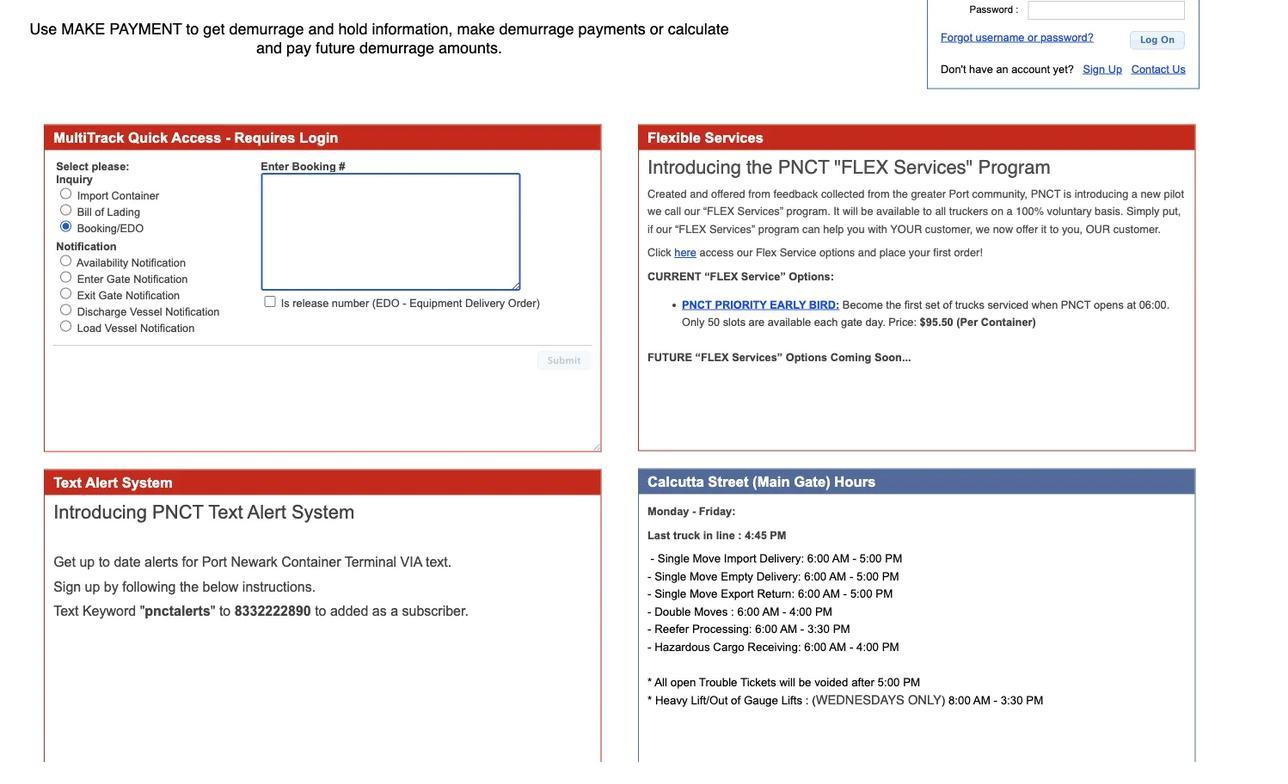 Task type: vqa. For each thing, say whether or not it's contained in the screenshot.
Options:
yes



Task type: describe. For each thing, give the bounding box(es) containing it.
for
[[182, 554, 198, 570]]

and left place
[[858, 246, 877, 259]]

"flex up here
[[675, 222, 707, 235]]

our
[[1086, 222, 1111, 235]]

program
[[979, 156, 1051, 178]]

pnct up "feedback" at right top
[[778, 156, 830, 178]]

number
[[332, 297, 369, 309]]

first inside pnct priority early bird: become the first set of trucks serviced when pnct opens at 06:00. only 50 slots are available each gate day. price: $95.50 (per container)
[[905, 299, 922, 311]]

place
[[880, 246, 906, 259]]

set
[[926, 299, 940, 311]]

now
[[993, 222, 1014, 235]]

here
[[675, 246, 697, 258]]

date
[[114, 554, 141, 570]]

serviced
[[988, 299, 1029, 311]]

2 vertical spatial of
[[731, 694, 741, 706]]

it
[[834, 205, 840, 218]]

services
[[705, 129, 764, 145]]

bird:
[[809, 299, 840, 311]]

options
[[786, 351, 828, 363]]

pnct up "for"
[[152, 502, 204, 523]]

- single move import delivery: 6:00 am - 5:00 pm - single move empty delivery: 6:00 am - 5:00 pm - single move export return: 6:00 am - 5:00 pm - double moves : 6:00 am - 4:00 pm - reefer processing: 6:00 am - 3:30 pm - hazardous cargo receiving: 6:00 am - 4:00 pm
[[648, 552, 909, 653]]

day. price:
[[866, 316, 917, 328]]

3:30 inside - single move import delivery: 6:00 am - 5:00 pm - single move empty delivery: 6:00 am - 5:00 pm - single move export return: 6:00 am - 5:00 pm - double moves : 6:00 am - 4:00 pm - reefer processing: 6:00 am - 3:30 pm - hazardous cargo receiving: 6:00 am - 4:00 pm
[[808, 623, 830, 636]]

pilot
[[1164, 187, 1185, 200]]

availability
[[77, 256, 128, 268]]

to inside the use make payment to get demurrage and hold information, make demurrage payments or calculate and pay future demurrage amounts.
[[186, 20, 199, 38]]

at
[[1127, 299, 1136, 311]]

all
[[655, 676, 668, 688]]

available inside pnct priority early bird: become the first set of trucks serviced when pnct opens at 06:00. only 50 slots are available each gate day. price: $95.50 (per container)
[[768, 316, 811, 328]]

access
[[171, 129, 222, 145]]

0 vertical spatial delivery:
[[760, 552, 804, 565]]

call
[[665, 205, 681, 218]]

vessel for discharge
[[130, 305, 162, 317]]

pnct right "when"
[[1061, 299, 1091, 311]]

trouble
[[699, 676, 738, 688]]

order)
[[508, 297, 540, 309]]

click
[[648, 246, 672, 259]]

forgot
[[941, 31, 973, 43]]

100%
[[1016, 205, 1044, 218]]

release
[[293, 297, 329, 309]]

when
[[1032, 299, 1058, 311]]

1 vertical spatial services"
[[710, 222, 755, 235]]

4:00 pm
[[790, 605, 833, 618]]

booking/edo notification
[[56, 222, 144, 252]]

slots
[[723, 316, 746, 328]]

hold
[[338, 20, 368, 38]]

receiving:
[[748, 640, 801, 653]]

basis.
[[1095, 205, 1124, 218]]

calcutta
[[648, 474, 704, 489]]

customer,
[[925, 222, 973, 235]]

gripsmall diagonal se image
[[590, 440, 600, 450]]

discharge
[[77, 305, 127, 317]]

to left all
[[923, 205, 932, 218]]

log
[[1141, 34, 1158, 45]]

service
[[780, 246, 817, 259]]

contact
[[1132, 63, 1170, 75]]

0 vertical spatial move
[[693, 552, 721, 565]]

(per
[[957, 316, 978, 328]]

1 " from the left
[[140, 603, 145, 619]]

0 vertical spatial container
[[111, 189, 159, 201]]

1 horizontal spatial a
[[1007, 205, 1013, 218]]

1 vertical spatial container
[[281, 554, 341, 570]]

is
[[1064, 187, 1072, 200]]

access
[[700, 246, 734, 259]]

2 vertical spatial move
[[690, 587, 718, 600]]

or inside the use make payment to get demurrage and hold information, make demurrage payments or calculate and pay future demurrage amounts.
[[650, 20, 664, 38]]

5:00 right after
[[878, 676, 900, 688]]

password?
[[1041, 31, 1094, 43]]

newark
[[231, 554, 278, 570]]

don't
[[941, 63, 967, 75]]

become
[[843, 299, 883, 311]]

log on
[[1141, 34, 1175, 45]]

new
[[1141, 187, 1161, 200]]

priority
[[715, 299, 767, 311]]

1 horizontal spatial alert
[[247, 502, 286, 523]]

flexible
[[648, 129, 701, 145]]

submit
[[548, 354, 581, 366]]

"flex down '50'
[[696, 351, 729, 363]]

with
[[868, 222, 888, 235]]

- inside wednesdays only ) 8:00 am - 3:30 pm
[[994, 694, 998, 706]]

container)
[[981, 316, 1036, 328]]

help
[[823, 222, 844, 235]]

have
[[970, 63, 993, 75]]

1 vertical spatial text
[[208, 502, 243, 523]]

2 from from the left
[[868, 187, 890, 200]]

community,
[[973, 187, 1028, 200]]

0 vertical spatial import
[[77, 189, 108, 201]]

get
[[203, 20, 225, 38]]

1 vertical spatial move
[[690, 570, 718, 583]]

* for * heavy lift/out of gauge lifts : (
[[648, 694, 652, 706]]

0 vertical spatial we
[[648, 205, 662, 218]]

text for alert
[[53, 474, 82, 490]]

1 from from the left
[[749, 187, 771, 200]]

: left (
[[806, 694, 809, 706]]

discharge vessel notification
[[77, 305, 220, 317]]

2 " from the left
[[211, 603, 215, 619]]

tickets
[[741, 676, 777, 688]]

friday:
[[699, 505, 736, 517]]

on
[[1161, 34, 1175, 45]]

your
[[909, 246, 931, 259]]

password :
[[970, 3, 1019, 15]]

get
[[53, 554, 76, 570]]

up for sign
[[85, 579, 100, 594]]

lifts
[[782, 694, 803, 706]]

login
[[300, 129, 339, 145]]

of inside pnct priority early bird: become the first set of trucks serviced when pnct opens at 06:00. only 50 slots are available each gate day. price: $95.50 (per container)
[[943, 299, 952, 311]]

voluntary
[[1047, 205, 1092, 218]]

use
[[29, 20, 57, 38]]

: inside - single move import delivery: 6:00 am - 5:00 pm - single move empty delivery: 6:00 am - 5:00 pm - single move export return: 6:00 am - 5:00 pm - double moves : 6:00 am - 4:00 pm - reefer processing: 6:00 am - 3:30 pm - hazardous cargo receiving: 6:00 am - 4:00 pm
[[731, 605, 734, 618]]

submit button
[[538, 351, 592, 370]]

)
[[942, 694, 946, 706]]

0 vertical spatial single
[[658, 552, 690, 565]]

#
[[339, 160, 345, 172]]

notification inside booking/edo notification
[[56, 240, 117, 252]]

1 horizontal spatial sign
[[1083, 63, 1106, 75]]

notification for discharge vessel notification
[[165, 305, 220, 317]]

is
[[281, 297, 290, 309]]

0 vertical spatial a
[[1132, 187, 1138, 200]]

0 vertical spatial of
[[95, 206, 104, 218]]

introducing pnct text alert system
[[53, 502, 355, 523]]

and inside the created and offered from feedback collected from the greater port community, pnct is introducing a new pilot we call our "flex services" program. it will be available to all truckers on a 100% voluntary basis. simply put, if our "flex services" program can help you with your customer, we now offer it to you, our customer.
[[690, 187, 708, 200]]

to left "date"
[[99, 554, 110, 570]]

0 vertical spatial alert
[[85, 474, 118, 490]]

yet?
[[1053, 63, 1074, 75]]

text alert system
[[53, 474, 173, 490]]

log on button
[[1130, 31, 1185, 49]]

and left pay
[[256, 39, 282, 56]]

* for * all open trouble tickets will be voided after 5:00 pm
[[648, 676, 652, 688]]

don't have an account yet? sign up
[[941, 63, 1123, 75]]

up
[[1109, 63, 1123, 75]]

5:00 down the hours
[[860, 552, 882, 565]]

current
[[648, 270, 702, 282]]

only
[[908, 692, 942, 707]]

import inside - single move import delivery: 6:00 am - 5:00 pm - single move empty delivery: 6:00 am - 5:00 pm - single move export return: 6:00 am - 5:00 pm - double moves : 6:00 am - 4:00 pm - reefer processing: 6:00 am - 3:30 pm - hazardous cargo receiving: 6:00 am - 4:00 pm
[[724, 552, 757, 565]]



Task type: locate. For each thing, give the bounding box(es) containing it.
port right "for"
[[202, 554, 227, 570]]

: down export
[[731, 605, 734, 618]]

1 vertical spatial import
[[724, 552, 757, 565]]

notification for enter gate notification
[[133, 273, 188, 285]]

3:30
[[808, 623, 830, 636], [1001, 694, 1023, 706]]

1 horizontal spatial port
[[949, 187, 970, 200]]

vessel for load
[[105, 322, 137, 334]]

pnct inside the created and offered from feedback collected from the greater port community, pnct is introducing a new pilot we call our "flex services" program. it will be available to all truckers on a 100% voluntary basis. simply put, if our "flex services" program can help you with your customer, we now offer it to you, our customer.
[[1031, 187, 1061, 200]]

$95.50
[[920, 316, 954, 328]]

make
[[457, 20, 495, 38]]

* left heavy
[[648, 694, 652, 706]]

notification down 'discharge vessel notification'
[[140, 322, 195, 334]]

sign
[[1083, 63, 1106, 75], [53, 579, 81, 594]]

in
[[703, 529, 713, 541]]

1 vertical spatial *
[[648, 694, 652, 706]]

demurrage right make
[[499, 20, 574, 38]]

username
[[976, 31, 1025, 43]]

0 horizontal spatial we
[[648, 205, 662, 218]]

forgot username or password? link
[[941, 31, 1094, 43]]

3:30 inside wednesdays only ) 8:00 am - 3:30 pm
[[1001, 694, 1023, 706]]

1 horizontal spatial or
[[1028, 31, 1038, 43]]

sign up by following the below instructions.
[[53, 579, 316, 594]]

will up lifts
[[780, 676, 796, 688]]

notification up load vessel notification
[[165, 305, 220, 317]]

6:00
[[808, 552, 830, 565], [805, 570, 827, 583], [798, 587, 821, 600], [738, 605, 760, 618], [756, 623, 778, 636], [805, 640, 827, 653]]

notification up 'discharge vessel notification'
[[126, 289, 180, 301]]

*
[[648, 676, 652, 688], [648, 694, 652, 706]]

move up moves
[[690, 587, 718, 600]]

0 horizontal spatial a
[[391, 603, 398, 619]]

0 horizontal spatial will
[[780, 676, 796, 688]]

up left by
[[85, 579, 100, 594]]

None checkbox
[[264, 296, 275, 307]]

0 vertical spatial enter
[[261, 160, 289, 172]]

0 vertical spatial be
[[861, 205, 874, 218]]

pnct priority early bird: become the first set of trucks serviced when pnct opens at 06:00. only 50 slots are available each gate day. price: $95.50 (per container)
[[682, 299, 1170, 328]]

services"
[[738, 205, 784, 218], [710, 222, 755, 235], [732, 351, 783, 363]]

pnct up 'only'
[[682, 299, 712, 311]]

select
[[56, 160, 88, 172]]

(
[[812, 694, 816, 706]]

and up future
[[308, 20, 334, 38]]

0 vertical spatial vessel
[[130, 305, 162, 317]]

opens
[[1094, 299, 1124, 311]]

up for get
[[79, 554, 95, 570]]

-
[[226, 129, 230, 145], [403, 297, 407, 309], [651, 552, 655, 565], [853, 552, 857, 565], [648, 570, 652, 583], [850, 570, 854, 583], [648, 587, 652, 600], [648, 605, 652, 618], [783, 605, 787, 618], [648, 623, 652, 636], [801, 623, 805, 636], [648, 640, 652, 653], [850, 640, 854, 653], [994, 694, 998, 706]]

to left the get
[[186, 20, 199, 38]]

alert up newark
[[247, 502, 286, 523]]

None radio
[[60, 188, 72, 199], [60, 255, 72, 266], [60, 271, 72, 283], [60, 320, 72, 332], [60, 188, 72, 199], [60, 255, 72, 266], [60, 271, 72, 283], [60, 320, 72, 332]]

am inside wednesdays only ) 8:00 am - 3:30 pm
[[974, 694, 991, 706]]

1 horizontal spatial of
[[731, 694, 741, 706]]

1 vertical spatial a
[[1007, 205, 1013, 218]]

None radio
[[60, 204, 72, 215], [60, 221, 72, 232], [60, 288, 72, 299], [60, 304, 72, 315], [60, 204, 72, 215], [60, 221, 72, 232], [60, 288, 72, 299], [60, 304, 72, 315]]

text left keyword
[[53, 603, 79, 619]]

0 horizontal spatial import
[[77, 189, 108, 201]]

enter
[[261, 160, 289, 172], [77, 273, 103, 285]]

delivery: down 4:45
[[760, 552, 804, 565]]

1 vertical spatial our
[[656, 222, 672, 235]]

feedback
[[774, 187, 818, 200]]

3:30 right 8:00
[[1001, 694, 1023, 706]]

0 vertical spatial 3:30
[[808, 623, 830, 636]]

port up truckers
[[949, 187, 970, 200]]

pnct left is
[[1031, 187, 1061, 200]]

1 horizontal spatial "
[[211, 603, 215, 619]]

single
[[658, 552, 690, 565], [655, 570, 687, 583], [655, 587, 687, 600]]

use make payment to get demurrage and hold information, make demurrage payments or calculate and pay future demurrage amounts.
[[29, 20, 729, 56]]

1 horizontal spatial first
[[934, 246, 951, 259]]

1 horizontal spatial demurrage
[[360, 39, 434, 56]]

(main
[[753, 474, 790, 489]]

0 vertical spatial text
[[53, 474, 82, 490]]

0 horizontal spatial first
[[905, 299, 922, 311]]

0 vertical spatial port
[[949, 187, 970, 200]]

0 vertical spatial *
[[648, 676, 652, 688]]

0 horizontal spatial container
[[111, 189, 159, 201]]

be up with
[[861, 205, 874, 218]]

make payment
[[61, 20, 182, 38]]

port inside the created and offered from feedback collected from the greater port community, pnct is introducing a new pilot we call our "flex services" program. it will be available to all truckers on a 100% voluntary basis. simply put, if our "flex services" program can help you with your customer, we now offer it to you, our customer.
[[949, 187, 970, 200]]

" down below on the bottom of page
[[211, 603, 215, 619]]

2 vertical spatial our
[[737, 246, 753, 259]]

monday - friday:
[[648, 505, 736, 517]]

1 vertical spatial first
[[905, 299, 922, 311]]

* heavy lift/out of gauge lifts : (
[[648, 694, 816, 706]]

1 vertical spatial will
[[780, 676, 796, 688]]

0 horizontal spatial introducing
[[53, 502, 147, 523]]

gate up exit gate notification
[[107, 273, 130, 285]]

demurrage up pay
[[229, 20, 304, 38]]

available down early
[[768, 316, 811, 328]]

gate for exit
[[99, 289, 122, 301]]

information,
[[372, 20, 453, 38]]

a left new
[[1132, 187, 1138, 200]]

: right password at the top right
[[1016, 3, 1019, 15]]

2 horizontal spatial our
[[737, 246, 753, 259]]

1 vertical spatial alert
[[247, 502, 286, 523]]

as
[[372, 603, 387, 619]]

first left set
[[905, 299, 922, 311]]

0 horizontal spatial be
[[799, 676, 812, 688]]

is release number (edo - equipment delivery order)
[[278, 297, 540, 309]]

program.
[[787, 205, 831, 218]]

2 horizontal spatial demurrage
[[499, 20, 574, 38]]

the left greater
[[893, 187, 908, 200]]

introducing for introducing the pnct "flex services" program
[[648, 156, 741, 178]]

0 horizontal spatial our
[[656, 222, 672, 235]]

us
[[1173, 63, 1186, 75]]

1 horizontal spatial introducing
[[648, 156, 741, 178]]

to down below on the bottom of page
[[219, 603, 231, 619]]

1 horizontal spatial our
[[685, 205, 700, 218]]

1 vertical spatial delivery:
[[757, 570, 801, 583]]

lading
[[107, 206, 140, 218]]

bill of lading
[[77, 206, 140, 218]]

1 vertical spatial system
[[292, 502, 355, 523]]

alerts
[[145, 554, 178, 570]]

0 horizontal spatial enter
[[77, 273, 103, 285]]

be inside the created and offered from feedback collected from the greater port community, pnct is introducing a new pilot we call our "flex services" program. it will be available to all truckers on a 100% voluntary basis. simply put, if our "flex services" program can help you with your customer, we now offer it to you, our customer.
[[861, 205, 874, 218]]

vessel up load vessel notification
[[130, 305, 162, 317]]

8:00
[[949, 694, 971, 706]]

booking
[[292, 160, 336, 172]]

move down in
[[693, 552, 721, 565]]

keyword
[[83, 603, 136, 619]]

notification for exit gate notification
[[126, 289, 180, 301]]

calculate
[[668, 20, 729, 38]]

of left the gauge
[[731, 694, 741, 706]]

1 vertical spatial sign
[[53, 579, 81, 594]]

services" down are
[[732, 351, 783, 363]]

introducing down text alert system
[[53, 502, 147, 523]]

introducing for introducing pnct text alert system
[[53, 502, 147, 523]]

import up bill
[[77, 189, 108, 201]]

move left empty
[[690, 570, 718, 583]]

1 horizontal spatial will
[[843, 205, 858, 218]]

line
[[716, 529, 735, 541]]

enter for enter gate notification
[[77, 273, 103, 285]]

1 vertical spatial introducing
[[53, 502, 147, 523]]

text up get
[[53, 474, 82, 490]]

"flex down access
[[705, 270, 738, 282]]

a
[[1132, 187, 1138, 200], [1007, 205, 1013, 218], [391, 603, 398, 619]]

text keyword " pnctalerts " to 8332222890 to added as a subscriber.
[[53, 603, 469, 619]]

0 horizontal spatial system
[[122, 474, 173, 490]]

0 horizontal spatial from
[[749, 187, 771, 200]]

container up "instructions."
[[281, 554, 341, 570]]

notification for load vessel notification
[[140, 322, 195, 334]]

each
[[814, 316, 838, 328]]

2 * from the top
[[648, 694, 652, 706]]

1 horizontal spatial available
[[877, 205, 920, 218]]

services" up program
[[738, 205, 784, 218]]

or left calculate
[[650, 20, 664, 38]]

1 vertical spatial single
[[655, 570, 687, 583]]

gate)
[[794, 474, 831, 489]]

export
[[721, 587, 754, 600]]

vessel
[[130, 305, 162, 317], [105, 322, 137, 334]]

of right bill
[[95, 206, 104, 218]]

text for keyword
[[53, 603, 79, 619]]

hazardous
[[655, 640, 710, 653]]

inquiry
[[56, 173, 93, 185]]

0 vertical spatial will
[[843, 205, 858, 218]]

: right line
[[738, 529, 742, 541]]

demurrage down information,
[[360, 39, 434, 56]]

the inside pnct priority early bird: become the first set of trucks serviced when pnct opens at 06:00. only 50 slots are available each gate day. price: $95.50 (per container)
[[886, 299, 902, 311]]

up
[[79, 554, 95, 570], [85, 579, 100, 594]]

flex
[[756, 246, 777, 259]]

2 vertical spatial services"
[[732, 351, 783, 363]]

system
[[122, 474, 173, 490], [292, 502, 355, 523]]

to right it
[[1050, 222, 1059, 235]]

and left the offered
[[690, 187, 708, 200]]

up right get
[[79, 554, 95, 570]]

8332222890
[[235, 603, 311, 619]]

5:00
[[860, 552, 882, 565], [857, 570, 879, 583], [850, 587, 873, 600], [878, 676, 900, 688]]

0 horizontal spatial 3:30
[[808, 623, 830, 636]]

2 vertical spatial a
[[391, 603, 398, 619]]

0 vertical spatial gate
[[107, 273, 130, 285]]

or up don't have an account yet? sign up
[[1028, 31, 1038, 43]]

1 vertical spatial vessel
[[105, 322, 137, 334]]

1 vertical spatial gate
[[99, 289, 122, 301]]

requires
[[234, 129, 296, 145]]

to left added
[[315, 603, 326, 619]]

0 vertical spatial first
[[934, 246, 951, 259]]

sign left up
[[1083, 63, 1106, 75]]

truckers
[[950, 205, 989, 218]]

None password field
[[1028, 1, 1185, 20]]

1 vertical spatial be
[[799, 676, 812, 688]]

pnctalerts
[[145, 603, 211, 619]]

gate for enter
[[107, 273, 130, 285]]

an
[[997, 63, 1009, 75]]

your
[[891, 222, 922, 235]]

sign down get
[[53, 579, 81, 594]]

the up day. price:
[[886, 299, 902, 311]]

we left now
[[976, 222, 990, 235]]

our left flex
[[737, 246, 753, 259]]

1 horizontal spatial container
[[281, 554, 341, 570]]

last truck in line : 4:45 pm
[[648, 529, 787, 541]]

you
[[847, 222, 865, 235]]

0 vertical spatial introducing
[[648, 156, 741, 178]]

"flex down the offered
[[703, 205, 735, 218]]

the down "for"
[[180, 579, 199, 594]]

None text field
[[261, 173, 521, 291]]

0 horizontal spatial or
[[650, 20, 664, 38]]

first right your
[[934, 246, 951, 259]]

street
[[708, 474, 749, 489]]

text.
[[426, 554, 452, 570]]

it
[[1042, 222, 1047, 235]]

0 horizontal spatial port
[[202, 554, 227, 570]]

1 horizontal spatial be
[[861, 205, 874, 218]]

1 horizontal spatial 3:30
[[1001, 694, 1023, 706]]

notification up availability
[[56, 240, 117, 252]]

are
[[749, 316, 765, 328]]

wednesdays
[[816, 692, 905, 707]]

1 horizontal spatial import
[[724, 552, 757, 565]]

services" up access
[[710, 222, 755, 235]]

pnct
[[778, 156, 830, 178], [1031, 187, 1061, 200], [682, 299, 712, 311], [1061, 299, 1091, 311], [152, 502, 204, 523]]

0 horizontal spatial "
[[140, 603, 145, 619]]

our right call
[[685, 205, 700, 218]]

text up get up to date alerts for port newark container terminal via text.
[[208, 502, 243, 523]]

1 vertical spatial enter
[[77, 273, 103, 285]]

a right on
[[1007, 205, 1013, 218]]

enter up exit
[[77, 273, 103, 285]]

the inside the created and offered from feedback collected from the greater port community, pnct is introducing a new pilot we call our "flex services" program. it will be available to all truckers on a 100% voluntary basis. simply put, if our "flex services" program can help you with your customer, we now offer it to you, our customer.
[[893, 187, 908, 200]]

1 vertical spatial 3:30
[[1001, 694, 1023, 706]]

notification up enter gate notification
[[131, 256, 186, 268]]

0 horizontal spatial of
[[95, 206, 104, 218]]

port
[[949, 187, 970, 200], [202, 554, 227, 570]]

from down "flex
[[868, 187, 890, 200]]

1 horizontal spatial enter
[[261, 160, 289, 172]]

3:30 down the 4:00 pm
[[808, 623, 830, 636]]

to
[[186, 20, 199, 38], [923, 205, 932, 218], [1050, 222, 1059, 235], [99, 554, 110, 570], [219, 603, 231, 619], [315, 603, 326, 619]]

enter for enter booking #
[[261, 160, 289, 172]]

pm inside wednesdays only ) 8:00 am - 3:30 pm
[[1027, 694, 1044, 706]]

0 vertical spatial available
[[877, 205, 920, 218]]

of right set
[[943, 299, 952, 311]]

1 vertical spatial port
[[202, 554, 227, 570]]

0 vertical spatial up
[[79, 554, 95, 570]]

0 horizontal spatial available
[[768, 316, 811, 328]]

2 vertical spatial text
[[53, 603, 79, 619]]

0 vertical spatial our
[[685, 205, 700, 218]]

enter booking #
[[261, 160, 345, 172]]

a right as in the left of the page
[[391, 603, 398, 619]]

select please: inquiry
[[56, 160, 129, 185]]

we up if
[[648, 205, 662, 218]]

5:00 right am -
[[850, 587, 873, 600]]

pnct priority early bird: link
[[682, 299, 840, 311]]

1 horizontal spatial we
[[976, 222, 990, 235]]

load
[[77, 322, 102, 334]]

alert up "date"
[[85, 474, 118, 490]]

0 vertical spatial sign
[[1083, 63, 1106, 75]]

introducing the pnct "flex services" program
[[648, 156, 1051, 178]]

processing:
[[692, 623, 752, 636]]

4:45
[[745, 529, 767, 541]]

2 vertical spatial single
[[655, 587, 687, 600]]

from right the offered
[[749, 187, 771, 200]]

06:00.
[[1140, 299, 1170, 311]]

" down following in the left bottom of the page
[[140, 603, 145, 619]]

available inside the created and offered from feedback collected from the greater port community, pnct is introducing a new pilot we call our "flex services" program. it will be available to all truckers on a 100% voluntary basis. simply put, if our "flex services" program can help you with your customer, we now offer it to you, our customer.
[[877, 205, 920, 218]]

introducing
[[1075, 187, 1129, 200]]

will right it
[[843, 205, 858, 218]]

gate up the discharge
[[99, 289, 122, 301]]

please:
[[92, 160, 129, 172]]

container up 'lading'
[[111, 189, 159, 201]]

following
[[122, 579, 176, 594]]

after
[[852, 676, 875, 688]]

2 horizontal spatial a
[[1132, 187, 1138, 200]]

1 vertical spatial available
[[768, 316, 811, 328]]

pay
[[286, 39, 311, 56]]

5:00 up 4:00
[[857, 570, 879, 583]]

enter down "requires"
[[261, 160, 289, 172]]

1 horizontal spatial system
[[292, 502, 355, 523]]

1 vertical spatial we
[[976, 222, 990, 235]]

0 vertical spatial system
[[122, 474, 173, 490]]

the down services
[[747, 156, 773, 178]]

available up your
[[877, 205, 920, 218]]

vessel down the discharge
[[105, 322, 137, 334]]

via
[[401, 554, 422, 570]]

2 horizontal spatial of
[[943, 299, 952, 311]]

system up the terminal
[[292, 502, 355, 523]]

all
[[935, 205, 946, 218]]

introducing down flexible services
[[648, 156, 741, 178]]

system up "introducing pnct text alert system"
[[122, 474, 173, 490]]

import up empty
[[724, 552, 757, 565]]

0 horizontal spatial alert
[[85, 474, 118, 490]]

will inside the created and offered from feedback collected from the greater port community, pnct is introducing a new pilot we call our "flex services" program. it will be available to all truckers on a 100% voluntary basis. simply put, if our "flex services" program can help you with your customer, we now offer it to you, our customer.
[[843, 205, 858, 218]]

delivery: up return:
[[757, 570, 801, 583]]

0 horizontal spatial sign
[[53, 579, 81, 594]]

calcutta street (main gate) hours
[[648, 474, 876, 489]]

"flex
[[703, 205, 735, 218], [675, 222, 707, 235], [705, 270, 738, 282], [696, 351, 729, 363]]

notification down availability notification at the left of the page
[[133, 273, 188, 285]]

exit gate notification
[[77, 289, 180, 301]]

0 horizontal spatial demurrage
[[229, 20, 304, 38]]

1 * from the top
[[648, 676, 652, 688]]

only
[[682, 316, 705, 328]]

0 vertical spatial services"
[[738, 205, 784, 218]]

* left all
[[648, 676, 652, 688]]

be up lifts
[[799, 676, 812, 688]]



